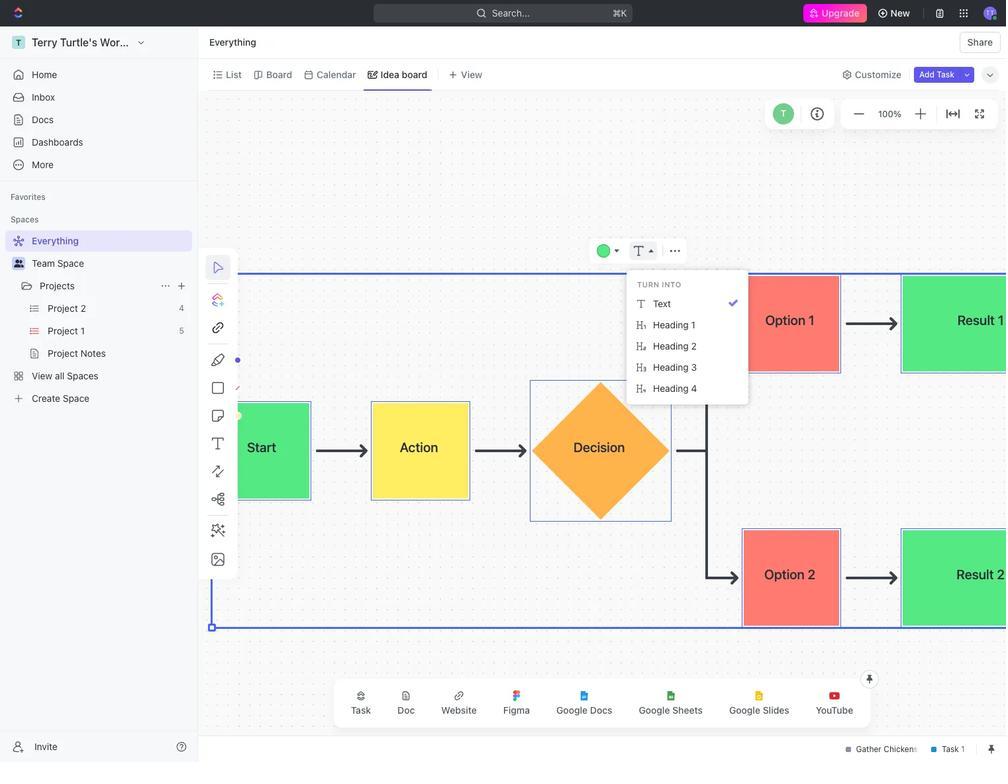 Task type: locate. For each thing, give the bounding box(es) containing it.
1 horizontal spatial docs
[[590, 705, 612, 716]]

4
[[179, 303, 184, 313], [691, 383, 697, 394]]

project 1 link
[[48, 321, 174, 342]]

google docs
[[556, 705, 612, 716]]

4 up 5
[[179, 303, 184, 313]]

2 heading from the top
[[653, 340, 689, 352]]

heading
[[653, 319, 689, 330], [653, 340, 689, 352], [653, 362, 689, 373], [653, 383, 689, 394]]

1
[[691, 319, 695, 330], [80, 325, 85, 336]]

0 vertical spatial 2
[[80, 303, 86, 314]]

0 horizontal spatial google
[[556, 705, 588, 716]]

project 1
[[48, 325, 85, 336]]

google
[[556, 705, 588, 716], [639, 705, 670, 716], [729, 705, 760, 716]]

4 inside button
[[691, 383, 697, 394]]

0 vertical spatial 4
[[179, 303, 184, 313]]

customize
[[855, 69, 901, 80]]

project up the view all spaces
[[48, 348, 78, 359]]

space up projects
[[57, 258, 84, 269]]

0 horizontal spatial docs
[[32, 114, 54, 125]]

0 vertical spatial docs
[[32, 114, 54, 125]]

0 horizontal spatial task
[[351, 705, 371, 716]]

google for google sheets
[[639, 705, 670, 716]]

docs
[[32, 114, 54, 125], [590, 705, 612, 716]]

1 horizontal spatial t
[[781, 108, 786, 119]]

3 project from the top
[[48, 348, 78, 359]]

task button
[[340, 683, 382, 724]]

1 horizontal spatial everything
[[209, 36, 256, 48]]

team space
[[32, 258, 84, 269]]

2 for heading 2
[[691, 340, 697, 352]]

everything
[[209, 36, 256, 48], [32, 235, 79, 246]]

idea
[[381, 69, 399, 80]]

favorites
[[11, 192, 46, 202]]

space down the view all spaces
[[63, 393, 89, 404]]

0 vertical spatial task
[[937, 69, 954, 79]]

tree inside sidebar navigation
[[5, 230, 192, 409]]

0 vertical spatial everything
[[209, 36, 256, 48]]

terry turtle's workspace
[[32, 36, 155, 48]]

inbox
[[32, 91, 55, 103]]

2 inside "link"
[[80, 303, 86, 314]]

1 project from the top
[[48, 303, 78, 314]]

projects link
[[40, 276, 155, 297]]

0 horizontal spatial spaces
[[11, 215, 39, 225]]

task left doc
[[351, 705, 371, 716]]

everything inside sidebar navigation
[[32, 235, 79, 246]]

google left slides on the right bottom of page
[[729, 705, 760, 716]]

1 horizontal spatial view
[[461, 69, 482, 80]]

customize button
[[838, 65, 905, 84]]

project
[[48, 303, 78, 314], [48, 325, 78, 336], [48, 348, 78, 359]]

everything up list
[[209, 36, 256, 48]]

1 vertical spatial 2
[[691, 340, 697, 352]]

1 horizontal spatial 4
[[691, 383, 697, 394]]

1 horizontal spatial spaces
[[67, 370, 98, 381]]

heading up heading 2 on the top of the page
[[653, 319, 689, 330]]

view left all
[[32, 370, 52, 381]]

view inside view all spaces link
[[32, 370, 52, 381]]

task
[[937, 69, 954, 79], [351, 705, 371, 716]]

everything for everything link to the right
[[209, 36, 256, 48]]

heading 2 button
[[632, 336, 743, 357]]

1 down 'text' button
[[691, 319, 695, 330]]

view button
[[444, 59, 487, 90]]

docs inside google docs button
[[590, 705, 612, 716]]

everything link up list
[[206, 34, 260, 50]]

1 vertical spatial view
[[32, 370, 52, 381]]

1 vertical spatial space
[[63, 393, 89, 404]]

0 vertical spatial view
[[461, 69, 482, 80]]

2 horizontal spatial google
[[729, 705, 760, 716]]

1 vertical spatial docs
[[590, 705, 612, 716]]

1 horizontal spatial google
[[639, 705, 670, 716]]

space
[[57, 258, 84, 269], [63, 393, 89, 404]]

1 vertical spatial everything
[[32, 235, 79, 246]]

heading down the heading 1
[[653, 340, 689, 352]]

2 inside button
[[691, 340, 697, 352]]

spaces inside tree
[[67, 370, 98, 381]]

1 for heading 1
[[691, 319, 695, 330]]

1 horizontal spatial 2
[[691, 340, 697, 352]]

spaces right all
[[67, 370, 98, 381]]

spaces down favorites button
[[11, 215, 39, 225]]

project 2 link
[[48, 298, 174, 319]]

2 project from the top
[[48, 325, 78, 336]]

4 down 3
[[691, 383, 697, 394]]

1 horizontal spatial 1
[[691, 319, 695, 330]]

tree containing everything
[[5, 230, 192, 409]]

2 down the projects link
[[80, 303, 86, 314]]

view
[[461, 69, 482, 80], [32, 370, 52, 381]]

google left sheets
[[639, 705, 670, 716]]

1 vertical spatial project
[[48, 325, 78, 336]]

0 horizontal spatial everything link
[[5, 230, 189, 252]]

heading 2
[[653, 340, 697, 352]]

2 google from the left
[[639, 705, 670, 716]]

4 inside tree
[[179, 303, 184, 313]]

doc button
[[387, 683, 425, 724]]

1 up 'project notes'
[[80, 325, 85, 336]]

youtube button
[[805, 683, 864, 724]]

2 vertical spatial project
[[48, 348, 78, 359]]

1 vertical spatial everything link
[[5, 230, 189, 252]]

terry turtle's workspace, , element
[[12, 36, 25, 49]]

0 horizontal spatial 4
[[179, 303, 184, 313]]

share button
[[959, 32, 1001, 53]]

2
[[80, 303, 86, 314], [691, 340, 697, 352]]

1 vertical spatial 4
[[691, 383, 697, 394]]

project notes
[[48, 348, 106, 359]]

board
[[402, 69, 427, 80]]

heading down heading 3 at the top of page
[[653, 383, 689, 394]]

heading 1
[[653, 319, 695, 330]]

space inside create space link
[[63, 393, 89, 404]]

google docs button
[[546, 683, 623, 724]]

heading 3 button
[[632, 357, 743, 378]]

0 vertical spatial project
[[48, 303, 78, 314]]

1 heading from the top
[[653, 319, 689, 330]]

0 horizontal spatial 2
[[80, 303, 86, 314]]

0 horizontal spatial everything
[[32, 235, 79, 246]]

0 vertical spatial everything link
[[206, 34, 260, 50]]

0 vertical spatial t
[[16, 37, 21, 47]]

4 heading from the top
[[653, 383, 689, 394]]

3 google from the left
[[729, 705, 760, 716]]

1 google from the left
[[556, 705, 588, 716]]

task right add at top
[[937, 69, 954, 79]]

projects
[[40, 280, 75, 291]]

5
[[179, 326, 184, 336]]

project down project 2
[[48, 325, 78, 336]]

0 horizontal spatial t
[[16, 37, 21, 47]]

text button
[[632, 293, 743, 315]]

add task
[[919, 69, 954, 79]]

spaces
[[11, 215, 39, 225], [67, 370, 98, 381]]

view right board
[[461, 69, 482, 80]]

heading 3
[[653, 362, 697, 373]]

project up project 1
[[48, 303, 78, 314]]

home
[[32, 69, 57, 80]]

0 vertical spatial spaces
[[11, 215, 39, 225]]

everything link
[[206, 34, 260, 50], [5, 230, 189, 252]]

view inside view button
[[461, 69, 482, 80]]

1 inside button
[[691, 319, 695, 330]]

3
[[691, 362, 697, 373]]

google right figma
[[556, 705, 588, 716]]

everything link up team space link
[[5, 230, 189, 252]]

create space link
[[5, 388, 189, 409]]

tree
[[5, 230, 192, 409]]

0 vertical spatial space
[[57, 258, 84, 269]]

project inside "link"
[[48, 303, 78, 314]]

0 horizontal spatial 1
[[80, 325, 85, 336]]

all
[[55, 370, 64, 381]]

heading for heading 4
[[653, 383, 689, 394]]

2 up 3
[[691, 340, 697, 352]]

space inside team space link
[[57, 258, 84, 269]]

favorites button
[[5, 189, 51, 205]]

website button
[[431, 683, 487, 724]]

calendar
[[317, 69, 356, 80]]

t
[[16, 37, 21, 47], [781, 108, 786, 119]]

board
[[266, 69, 292, 80]]

3 heading from the top
[[653, 362, 689, 373]]

0 horizontal spatial view
[[32, 370, 52, 381]]

heading down heading 2 on the top of the page
[[653, 362, 689, 373]]

1 inside sidebar navigation
[[80, 325, 85, 336]]

space for create space
[[63, 393, 89, 404]]

share
[[967, 36, 993, 48]]

everything up 'team space'
[[32, 235, 79, 246]]

1 vertical spatial spaces
[[67, 370, 98, 381]]



Task type: describe. For each thing, give the bounding box(es) containing it.
turn into
[[637, 280, 681, 289]]

heading for heading 1
[[653, 319, 689, 330]]

everything for the bottom everything link
[[32, 235, 79, 246]]

t inside terry turtle's workspace, , element
[[16, 37, 21, 47]]

more button
[[5, 154, 192, 176]]

notes
[[80, 348, 106, 359]]

board link
[[264, 65, 292, 84]]

sidebar navigation
[[0, 26, 201, 762]]

text
[[653, 298, 671, 309]]

dashboards link
[[5, 132, 192, 153]]

doc
[[397, 705, 415, 716]]

list
[[226, 69, 242, 80]]

upgrade
[[822, 7, 860, 19]]

heading for heading 3
[[653, 362, 689, 373]]

100% button
[[876, 106, 904, 122]]

google sheets button
[[628, 683, 713, 724]]

invite
[[34, 741, 57, 752]]

project 2
[[48, 303, 86, 314]]

heading for heading 2
[[653, 340, 689, 352]]

google slides
[[729, 705, 789, 716]]

view all spaces link
[[5, 366, 189, 387]]

view button
[[444, 65, 487, 84]]

sheets
[[672, 705, 703, 716]]

terry
[[32, 36, 57, 48]]

view for view
[[461, 69, 482, 80]]

idea board
[[381, 69, 427, 80]]

create space
[[32, 393, 89, 404]]

docs inside docs "link"
[[32, 114, 54, 125]]

1 horizontal spatial task
[[937, 69, 954, 79]]

team
[[32, 258, 55, 269]]

⌘k
[[613, 7, 627, 19]]

figma button
[[493, 683, 540, 724]]

home link
[[5, 64, 192, 85]]

1 for project 1
[[80, 325, 85, 336]]

workspace
[[100, 36, 155, 48]]

new button
[[872, 3, 918, 24]]

add task button
[[914, 67, 960, 82]]

tt
[[986, 9, 994, 17]]

search...
[[492, 7, 530, 19]]

youtube
[[816, 705, 853, 716]]

heading 1 button
[[632, 315, 743, 336]]

tt button
[[980, 3, 1001, 24]]

inbox link
[[5, 87, 192, 108]]

calendar link
[[314, 65, 356, 84]]

turn
[[637, 280, 659, 289]]

project for project notes
[[48, 348, 78, 359]]

add
[[919, 69, 935, 79]]

list link
[[223, 65, 242, 84]]

website
[[441, 705, 477, 716]]

docs link
[[5, 109, 192, 130]]

space for team space
[[57, 258, 84, 269]]

project for project 2
[[48, 303, 78, 314]]

user group image
[[14, 260, 24, 268]]

dashboards
[[32, 136, 83, 148]]

1 vertical spatial task
[[351, 705, 371, 716]]

1 horizontal spatial everything link
[[206, 34, 260, 50]]

google for google docs
[[556, 705, 588, 716]]

100%
[[878, 108, 901, 119]]

project for project 1
[[48, 325, 78, 336]]

view all spaces
[[32, 370, 98, 381]]

heading 4 button
[[632, 378, 743, 399]]

figma
[[503, 705, 530, 716]]

slides
[[763, 705, 789, 716]]

google sheets
[[639, 705, 703, 716]]

project notes link
[[48, 343, 189, 364]]

more
[[32, 159, 54, 170]]

google slides button
[[719, 683, 800, 724]]

team space link
[[32, 253, 189, 274]]

upgrade link
[[804, 4, 867, 23]]

new
[[891, 7, 910, 19]]

1 vertical spatial t
[[781, 108, 786, 119]]

create
[[32, 393, 60, 404]]

idea board link
[[378, 65, 427, 84]]

into
[[662, 280, 681, 289]]

view for view all spaces
[[32, 370, 52, 381]]

turtle's
[[60, 36, 97, 48]]

heading 4
[[653, 383, 697, 394]]

2 for project 2
[[80, 303, 86, 314]]

google for google slides
[[729, 705, 760, 716]]



Task type: vqa. For each thing, say whether or not it's contained in the screenshot.
Edit
no



